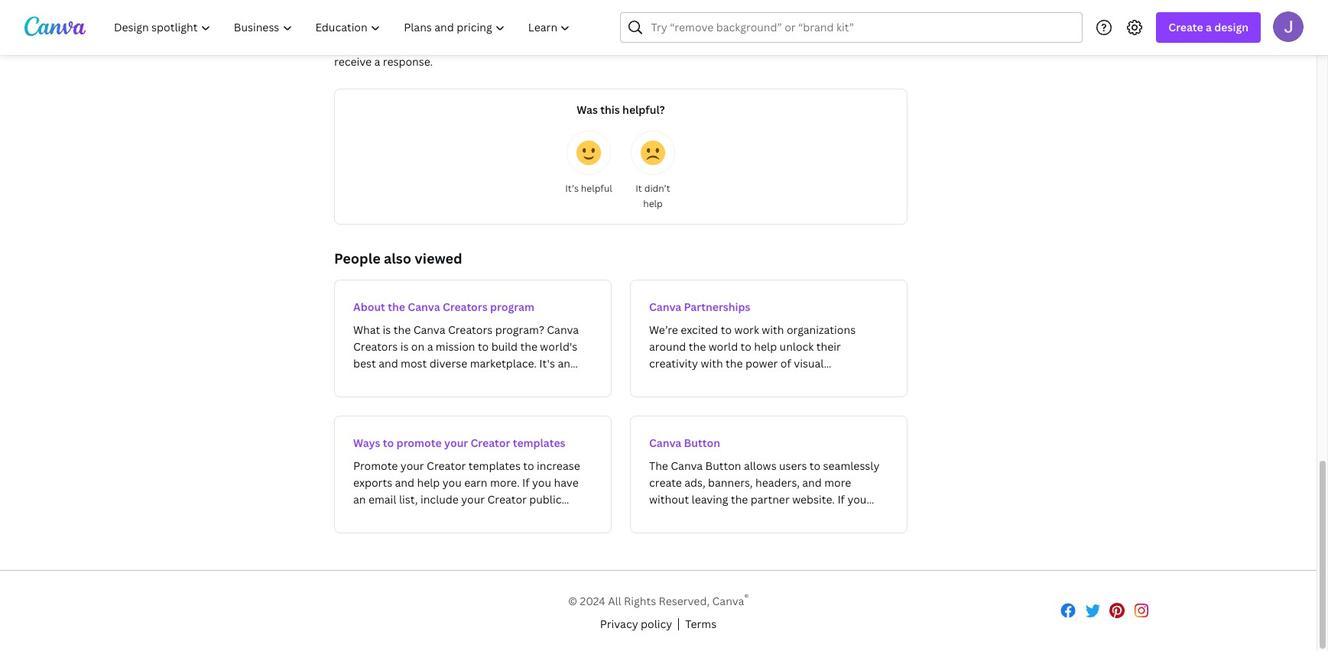 Task type: vqa. For each thing, say whether or not it's contained in the screenshot.
Search search box
no



Task type: locate. For each thing, give the bounding box(es) containing it.
top level navigation element
[[104, 12, 584, 43]]

expected
[[510, 37, 557, 52]]

these
[[544, 21, 572, 35]]

2 vertical spatial a
[[375, 54, 381, 69]]

create
[[1169, 20, 1204, 34]]

of
[[626, 37, 636, 52]]

1 horizontal spatial may
[[693, 37, 714, 52]]

canva partnerships link
[[630, 280, 908, 398]]

reach
[[738, 21, 767, 35]]

it
[[683, 37, 690, 52]]

please
[[702, 21, 735, 35]]

0 vertical spatial a
[[1207, 20, 1213, 34]]

a right receive
[[375, 54, 381, 69]]

team
[[824, 21, 850, 35]]

ways
[[353, 436, 381, 451]]

2 horizontal spatial a
[[1207, 20, 1213, 34]]

changes
[[575, 21, 617, 35]]

how
[[519, 21, 541, 35]]

canva
[[408, 300, 440, 314], [650, 300, 682, 314], [650, 436, 682, 451], [713, 594, 745, 609]]

to right out
[[790, 21, 801, 35]]

any
[[393, 21, 412, 35]]

usual
[[838, 37, 866, 52]]

canva left button
[[650, 436, 682, 451]]

you
[[344, 21, 363, 35]]

1 vertical spatial a
[[741, 37, 747, 52]]

response.
[[383, 54, 433, 69]]

to inside the ways to promote your creator templates link
[[383, 436, 394, 451]]

0 horizontal spatial a
[[375, 54, 381, 69]]

didn't
[[645, 182, 671, 195]]

may up of
[[620, 21, 642, 35]]

to
[[790, 21, 801, 35], [481, 37, 492, 52], [869, 37, 880, 52], [383, 436, 394, 451]]

promote
[[397, 436, 442, 451]]

a right take
[[741, 37, 747, 52]]

a inside dropdown button
[[1207, 20, 1213, 34]]

privacy policy
[[600, 617, 673, 632]]

jacob simon image
[[1274, 11, 1304, 42]]

🙂 image
[[577, 141, 601, 165]]

email
[[868, 21, 896, 35]]

canva button
[[650, 436, 721, 451]]

your
[[445, 436, 468, 451]]

to right ways
[[383, 436, 394, 451]]

about
[[353, 300, 386, 314]]

1 horizontal spatial a
[[741, 37, 747, 52]]

take
[[717, 37, 739, 52]]

ways to promote your creator templates link
[[334, 416, 612, 534]]

queries,
[[639, 37, 680, 52]]

little
[[750, 37, 774, 52]]

policy
[[641, 617, 673, 632]]

volume
[[585, 37, 623, 52]]

canva partnerships
[[650, 300, 751, 314]]

Try "remove background" or "brand kit" search field
[[651, 13, 1074, 42]]

©
[[568, 594, 578, 609]]

affect
[[644, 21, 675, 35]]

canva up terms
[[713, 594, 745, 609]]

viewed
[[415, 249, 463, 268]]

1 vertical spatial may
[[693, 37, 714, 52]]

to inside if you have any questions regarding how these changes may affect you, please reach out to our team by email at
[[790, 21, 801, 35]]

if you have any questions regarding how these changes may affect you, please reach out to our team by email at
[[334, 21, 896, 52]]

a left design at the right top of page
[[1207, 20, 1213, 34]]

. due to an expected high volume of queries, it may take a little longer than usual to receive a response.
[[334, 37, 880, 69]]

it's helpful
[[566, 182, 613, 195]]

you,
[[677, 21, 699, 35]]

a
[[1207, 20, 1213, 34], [741, 37, 747, 52], [375, 54, 381, 69]]

privacy policy link
[[600, 616, 673, 633]]

0 horizontal spatial may
[[620, 21, 642, 35]]

may right it
[[693, 37, 714, 52]]

may
[[620, 21, 642, 35], [693, 37, 714, 52]]

design
[[1215, 20, 1249, 34]]

it didn't help
[[636, 182, 671, 210]]

canva button link
[[630, 416, 908, 534]]

0 vertical spatial may
[[620, 21, 642, 35]]

may inside if you have any questions regarding how these changes may affect you, please reach out to our team by email at
[[620, 21, 642, 35]]

to left an
[[481, 37, 492, 52]]



Task type: describe. For each thing, give the bounding box(es) containing it.
receive
[[334, 54, 372, 69]]

also
[[384, 249, 412, 268]]

about the canva creators program
[[353, 300, 535, 314]]

was this helpful?
[[577, 103, 665, 117]]

rights
[[624, 594, 657, 609]]

questions
[[415, 21, 465, 35]]

2024
[[580, 594, 606, 609]]

®
[[745, 592, 749, 604]]

people
[[334, 249, 381, 268]]

canva right the
[[408, 300, 440, 314]]

the
[[388, 300, 405, 314]]

may inside the . due to an expected high volume of queries, it may take a little longer than usual to receive a response.
[[693, 37, 714, 52]]

ways to promote your creator templates
[[353, 436, 566, 451]]

was
[[577, 103, 598, 117]]

privacy
[[600, 617, 639, 632]]

at
[[334, 37, 345, 52]]

terms link
[[686, 616, 717, 633]]

about the canva creators program link
[[334, 280, 612, 398]]

program
[[490, 300, 535, 314]]

our
[[803, 21, 821, 35]]

due
[[457, 37, 478, 52]]

© 2024 all rights reserved, canva ®
[[568, 592, 749, 609]]

by
[[853, 21, 865, 35]]

than
[[812, 37, 836, 52]]

canva left partnerships at the right top
[[650, 300, 682, 314]]

help
[[644, 197, 663, 210]]

button
[[684, 436, 721, 451]]

creators
[[443, 300, 488, 314]]

have
[[366, 21, 391, 35]]

partnerships
[[684, 300, 751, 314]]

.
[[452, 37, 455, 52]]

regarding
[[468, 21, 517, 35]]

an
[[494, 37, 507, 52]]

longer
[[777, 37, 810, 52]]

create a design
[[1169, 20, 1249, 34]]

😔 image
[[641, 141, 666, 165]]

it's
[[566, 182, 579, 195]]

canva inside © 2024 all rights reserved, canva ®
[[713, 594, 745, 609]]

terms
[[686, 617, 717, 632]]

helpful?
[[623, 103, 665, 117]]

this
[[601, 103, 620, 117]]

if
[[334, 21, 342, 35]]

helpful
[[581, 182, 613, 195]]

it
[[636, 182, 642, 195]]

to down the email
[[869, 37, 880, 52]]

creator
[[471, 436, 511, 451]]

create a design button
[[1157, 12, 1262, 43]]

out
[[770, 21, 787, 35]]

reserved,
[[659, 594, 710, 609]]

templates
[[513, 436, 566, 451]]

high
[[560, 37, 582, 52]]

people also viewed
[[334, 249, 463, 268]]

all
[[608, 594, 622, 609]]



